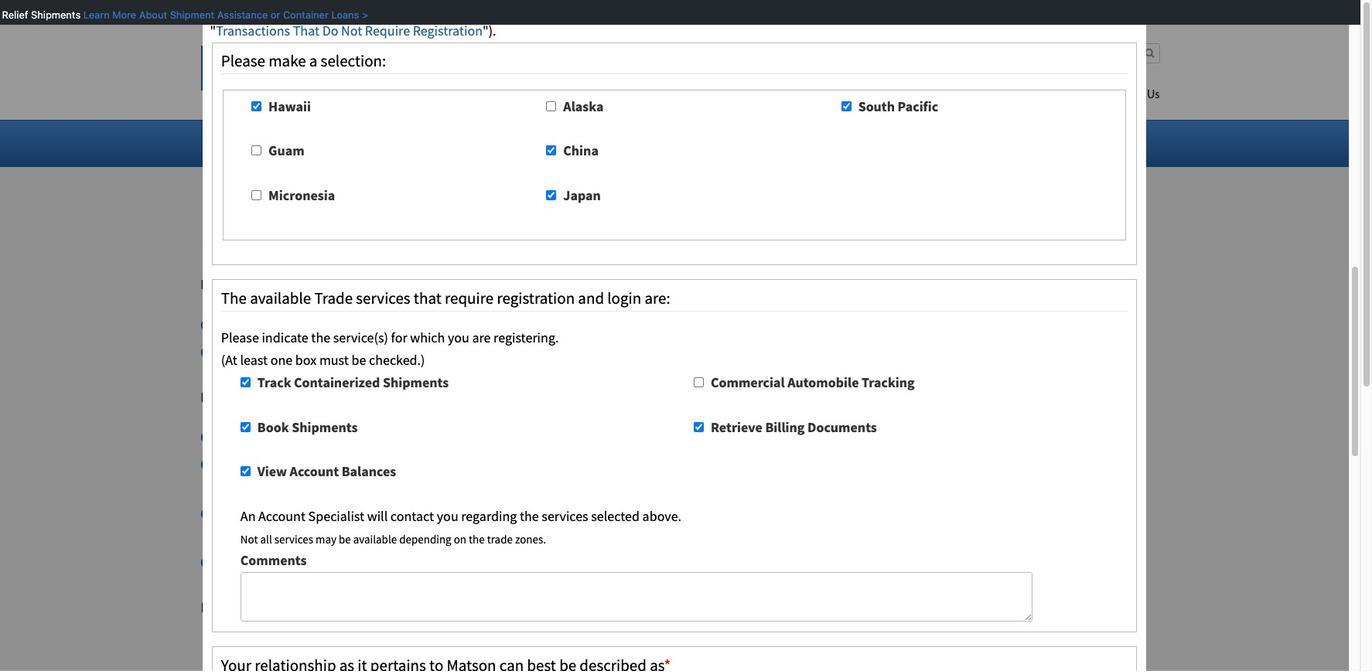 Task type: describe. For each thing, give the bounding box(es) containing it.
top menu navigation
[[600, 81, 1160, 113]]

trade
[[487, 532, 513, 547]]

are secure and require a customer to register, while others are available to the general public without registration (see section titled "
[[210, 0, 1118, 39]]

track inside individual/one-time shipping household goods: book – please call 1-888-562-8766: track
[[228, 477, 267, 495]]

0 horizontal spatial shipments
[[292, 418, 358, 436]]

track containerized shipments
[[258, 374, 449, 391]]

public
[[858, 0, 894, 17]]

hawaii
[[269, 97, 311, 115]]

containerized
[[435, 504, 515, 522]]

962-
[[794, 504, 819, 522]]

are inside please indicate the service(s) for which you are registering. (at least one box must be checked.)
[[472, 329, 491, 347]]

2 vertical spatial you
[[211, 599, 233, 617]]

community
[[997, 89, 1058, 101]]

0 vertical spatial other
[[242, 388, 275, 406]]

overview link
[[220, 134, 284, 152]]

1- inside individual/one-time shipping other containerized commodities: book/quote – please call 1-800-962- 8766: or
[[757, 504, 769, 522]]

account for view
[[290, 463, 339, 481]]

assistance
[[216, 9, 267, 21]]

individual/one-time shipping automobile:
[[228, 428, 475, 446]]

matson left the logistics,
[[467, 599, 509, 617]]

micronesia
[[269, 186, 335, 204]]

view
[[258, 463, 287, 481]]

you inside an account specialist will contact you regarding the services selected above. not all services may be available depending on the trade zones.
[[437, 507, 459, 525]]

view account balances
[[258, 463, 396, 481]]

Alaska checkbox
[[547, 101, 557, 111]]

login
[[608, 288, 642, 309]]

make
[[269, 50, 306, 71]]

applicable
[[291, 276, 355, 293]]

1 vertical spatial with
[[438, 599, 464, 617]]

investors link
[[881, 81, 973, 113]]

matson inside about matson link
[[635, 89, 673, 101]]

please inside individual/one-time shipping other containerized commodities: book/quote – please call 1-800-962- 8766: or
[[694, 504, 731, 522]]

book
[[258, 418, 289, 436]]

user
[[228, 343, 254, 360]]

an account specialist will contact you regarding the services selected above. not all services may be available depending on the trade zones.
[[241, 507, 682, 547]]

"
[[210, 21, 216, 39]]

for
[[201, 388, 221, 406]]

while
[[624, 0, 656, 17]]

user already registered on matson website needing additional access
[[228, 343, 626, 360]]

household
[[401, 455, 465, 473]]

time for household
[[319, 455, 345, 473]]

box
[[295, 351, 317, 369]]

1 horizontal spatial not
[[341, 21, 362, 39]]

Commercial Automobile Tracking checkbox
[[694, 378, 704, 388]]

an
[[241, 507, 256, 525]]

logistics
[[813, 89, 857, 101]]

japan
[[564, 186, 601, 204]]

for all other inquires:
[[201, 388, 333, 406]]

if you intended to register for an account with matson logistics, please
[[201, 599, 609, 617]]

0 vertical spatial about
[[138, 9, 166, 21]]

call inside individual/one-time shipping household goods: book – please call 1-888-562-8766: track
[[597, 455, 617, 473]]

the left trade in the left bottom of the page
[[469, 532, 485, 547]]

containerized
[[294, 374, 380, 391]]

0 vertical spatial with
[[426, 316, 452, 333]]

for inside please indicate the service(s) for which you are registering. (at least one box must be checked.)
[[391, 329, 407, 347]]

(see
[[1015, 0, 1039, 17]]

comments
[[241, 552, 307, 570]]

book shipments
[[258, 418, 358, 436]]

1 horizontal spatial services
[[356, 288, 411, 309]]

book
[[509, 455, 544, 473]]

>
[[361, 9, 367, 21]]

doing
[[286, 316, 320, 333]]

available inside are secure and require a customer to register, while others are available to the general public without registration (see section titled "
[[720, 0, 772, 17]]

trucker link
[[228, 553, 272, 571]]

registration inside are secure and require a customer to register, while others are available to the general public without registration (see section titled "
[[946, 0, 1012, 17]]

and inside are secure and require a customer to register, while others are available to the general public without registration (see section titled "
[[423, 0, 445, 17]]

tracking
[[862, 374, 915, 391]]

562-
[[656, 455, 681, 473]]

overview
[[220, 134, 275, 152]]

intended
[[236, 599, 288, 617]]

registration for matson navigation company
[[201, 176, 714, 267]]

an
[[371, 599, 386, 617]]

1- inside individual/one-time shipping household goods: book – please call 1-888-562-8766: track
[[620, 455, 631, 473]]

please make a selection:
[[221, 50, 386, 71]]

0 horizontal spatial registration
[[497, 288, 575, 309]]

account for an
[[258, 507, 306, 525]]

checked.)
[[369, 351, 425, 369]]

China checkbox
[[547, 146, 557, 156]]

please indicate the service(s) for which you are registering. (at least one box must be checked.)
[[221, 329, 559, 369]]

Guam checkbox
[[252, 146, 262, 156]]

selection:
[[321, 50, 386, 71]]

are:
[[645, 288, 671, 309]]

commercial
[[711, 374, 785, 391]]

company doing ongoing business with matson
[[228, 316, 497, 333]]

contact
[[391, 507, 434, 525]]

secure
[[382, 0, 420, 17]]

a inside are secure and require a customer to register, while others are available to the general public without registration (see section titled "
[[493, 0, 500, 17]]

2 horizontal spatial are
[[699, 0, 717, 17]]

indicate
[[262, 329, 309, 347]]

that
[[414, 288, 442, 309]]

time for other
[[319, 504, 345, 522]]

1 vertical spatial company
[[228, 316, 284, 333]]

require
[[365, 21, 410, 39]]

contact us link
[[1081, 81, 1160, 113]]

least
[[240, 351, 268, 369]]

0 vertical spatial on
[[364, 343, 379, 360]]

1 vertical spatial a
[[309, 50, 318, 71]]

trucker
[[228, 553, 272, 571]]

time for automobile:
[[319, 428, 345, 446]]

matson down business
[[382, 343, 425, 360]]

needing
[[475, 343, 523, 360]]

Retrieve Billing Documents checkbox
[[694, 422, 704, 432]]

(at
[[221, 351, 237, 369]]

shipping for automobile:
[[348, 428, 398, 446]]

learn more about shipment assistance or container loans >
[[82, 9, 367, 21]]

on inside an account specialist will contact you regarding the services selected above. not all services may be available depending on the trade zones.
[[454, 532, 467, 547]]

please for please make a selection:
[[221, 50, 265, 71]]

already
[[257, 343, 300, 360]]

track link for individual/one-time shipping household goods: book – please call 1-888-562-8766:
[[228, 477, 267, 495]]

registration for applicable
[[201, 276, 276, 293]]

individual/one- for track
[[228, 455, 319, 473]]

1 vertical spatial alaska
[[568, 134, 606, 152]]

contact us
[[1104, 89, 1160, 101]]

if
[[201, 599, 209, 617]]

0 vertical spatial or
[[269, 9, 279, 21]]

investors
[[904, 89, 950, 101]]

regarding
[[461, 507, 517, 525]]

").
[[483, 21, 496, 39]]

the inside please indicate the service(s) for which you are registering. (at least one box must be checked.)
[[311, 329, 330, 347]]

one
[[271, 351, 293, 369]]

is
[[279, 276, 289, 293]]

the inside are secure and require a customer to register, while others are available to the general public without registration (see section titled "
[[790, 0, 809, 17]]

container
[[282, 9, 327, 21]]

us
[[1147, 89, 1160, 101]]



Task type: locate. For each thing, give the bounding box(es) containing it.
1 horizontal spatial available
[[353, 532, 397, 547]]

following:
[[379, 276, 441, 293]]

registration up registering.
[[497, 288, 575, 309]]

0 vertical spatial please
[[556, 455, 594, 473]]

1 horizontal spatial 8766:
[[681, 455, 712, 473]]

about right more on the left
[[138, 9, 166, 21]]

company inside registration for matson navigation company
[[201, 220, 346, 267]]

1 vertical spatial track link
[[277, 527, 316, 544]]

require inside are secure and require a customer to register, while others are available to the general public without registration (see section titled "
[[448, 0, 490, 17]]

1 horizontal spatial registration
[[946, 0, 1012, 17]]

south pacific
[[859, 97, 939, 115]]

available
[[720, 0, 772, 17], [250, 288, 311, 309], [353, 532, 397, 547]]

1 vertical spatial not
[[241, 532, 258, 547]]

account inside an account specialist will contact you regarding the services selected above. not all services may be available depending on the trade zones.
[[258, 507, 306, 525]]

3 shipping from the top
[[348, 504, 398, 522]]

not
[[341, 21, 362, 39], [241, 532, 258, 547]]

require right that in the top left of the page
[[445, 288, 494, 309]]

individual/one- inside individual/one-time shipping household goods: book – please call 1-888-562-8766: track
[[228, 455, 319, 473]]

1 horizontal spatial about
[[600, 89, 632, 101]]

learn
[[82, 9, 108, 21]]

be right may
[[339, 532, 351, 547]]

0 vertical spatial you
[[448, 329, 470, 347]]

800-
[[769, 504, 794, 522]]

blue matson logo with ocean, shipping, truck, rail and logistics written beneath it. image
[[201, 46, 417, 109]]

and
[[423, 0, 445, 17], [578, 288, 604, 309]]

1- left 562-
[[620, 455, 631, 473]]

account right view
[[290, 463, 339, 481]]

a right make
[[309, 50, 318, 71]]

0 vertical spatial all
[[224, 388, 239, 406]]

1 vertical spatial and
[[578, 288, 604, 309]]

Hawaii checkbox
[[252, 101, 262, 111]]

0 vertical spatial time
[[319, 428, 345, 446]]

not up the trucker link
[[241, 532, 258, 547]]

you up depending
[[437, 507, 459, 525]]

0 vertical spatial and
[[423, 0, 445, 17]]

you inside please indicate the service(s) for which you are registering. (at least one box must be checked.)
[[448, 329, 470, 347]]

the up zones.
[[520, 507, 539, 525]]

require up ").
[[448, 0, 490, 17]]

shipments
[[383, 374, 449, 391], [292, 418, 358, 436]]

1 horizontal spatial track link
[[277, 527, 316, 544]]

1 vertical spatial call
[[734, 504, 755, 522]]

2 vertical spatial individual/one-
[[228, 504, 319, 522]]

1 horizontal spatial to
[[560, 0, 572, 17]]

2 please from the top
[[221, 329, 259, 347]]

the left general
[[790, 0, 809, 17]]

inquires:
[[278, 388, 333, 406]]

matson inside registration for matson navigation company
[[435, 176, 545, 222]]

track link for individual/one-time shipping other containerized commodities: book/quote – please call 1-800-962- 8766: or
[[277, 527, 316, 544]]

company up is
[[201, 220, 346, 267]]

shipments down inquires:
[[292, 418, 358, 436]]

1 horizontal spatial all
[[260, 532, 272, 547]]

are left registering.
[[472, 329, 491, 347]]

1 horizontal spatial track
[[277, 527, 316, 544]]

South Pacific checkbox
[[842, 101, 852, 111]]

please inside please indicate the service(s) for which you are registering. (at least one box must be checked.)
[[221, 329, 259, 347]]

1 vertical spatial services
[[542, 507, 589, 525]]

registration for matson
[[201, 176, 379, 222]]

call
[[597, 455, 617, 473], [734, 504, 755, 522]]

please right above. at the bottom of page
[[694, 504, 731, 522]]

all right for
[[224, 388, 239, 406]]

registration left is
[[201, 276, 276, 293]]

all inside an account specialist will contact you regarding the services selected above. not all services may be available depending on the trade zones.
[[260, 532, 272, 547]]

1 horizontal spatial are
[[472, 329, 491, 347]]

0 horizontal spatial track
[[228, 477, 267, 495]]

call left '888-'
[[597, 455, 617, 473]]

8766: inside individual/one-time shipping household goods: book – please call 1-888-562-8766: track
[[681, 455, 712, 473]]

available inside an account specialist will contact you regarding the services selected above. not all services may be available depending on the trade zones.
[[353, 532, 397, 547]]

0 horizontal spatial a
[[309, 50, 318, 71]]

shipping for other
[[348, 504, 398, 522]]

about matson link
[[600, 81, 696, 113]]

to
[[560, 0, 572, 17], [775, 0, 787, 17], [291, 599, 303, 617]]

1 vertical spatial shipping
[[348, 455, 398, 473]]

2 vertical spatial shipping
[[348, 504, 398, 522]]

– right book
[[547, 455, 553, 473]]

or inside individual/one-time shipping other containerized commodities: book/quote – please call 1-800-962- 8766: or
[[262, 527, 274, 544]]

1 vertical spatial please
[[694, 504, 731, 522]]

0 vertical spatial shipping
[[348, 428, 398, 446]]

1 horizontal spatial be
[[352, 351, 366, 369]]

Search search field
[[1005, 43, 1160, 63]]

2 vertical spatial available
[[353, 532, 397, 547]]

2 vertical spatial please
[[569, 599, 606, 617]]

please for please indicate the service(s) for which you are registering. (at least one box must be checked.)
[[221, 329, 259, 347]]

– inside individual/one-time shipping other containerized commodities: book/quote – please call 1-800-962- 8766: or
[[684, 504, 691, 522]]

0 vertical spatial require
[[448, 0, 490, 17]]

available right "others"
[[720, 0, 772, 17]]

2 vertical spatial time
[[319, 504, 345, 522]]

0 vertical spatial individual/one-
[[228, 428, 319, 446]]

on down company doing ongoing business with matson
[[364, 343, 379, 360]]

888-
[[631, 455, 656, 473]]

be inside an account specialist will contact you regarding the services selected above. not all services may be available depending on the trade zones.
[[339, 532, 351, 547]]

1 vertical spatial be
[[339, 532, 351, 547]]

without
[[897, 0, 943, 17]]

access
[[588, 343, 626, 360]]

0 horizontal spatial to
[[291, 599, 303, 617]]

0 vertical spatial –
[[547, 455, 553, 473]]

2 time from the top
[[319, 455, 345, 473]]

please right the logistics,
[[569, 599, 606, 617]]

0 vertical spatial services
[[356, 288, 411, 309]]

1 horizontal spatial 1-
[[757, 504, 769, 522]]

0 vertical spatial 8766:
[[681, 455, 712, 473]]

individual/one- for 8766:
[[228, 504, 319, 522]]

1 horizontal spatial shipments
[[383, 374, 449, 391]]

1 horizontal spatial a
[[493, 0, 500, 17]]

available up the doing
[[250, 288, 311, 309]]

or up transactions
[[269, 9, 279, 21]]

account right an
[[258, 507, 306, 525]]

time up may
[[319, 504, 345, 522]]

you right which at the left of page
[[448, 329, 470, 347]]

zones.
[[515, 532, 546, 547]]

commodities:
[[517, 504, 597, 522]]

contact
[[1104, 89, 1145, 101]]

be down the service(s)
[[352, 351, 366, 369]]

ongoing
[[322, 316, 370, 333]]

services up business
[[356, 288, 411, 309]]

– inside individual/one-time shipping household goods: book – please call 1-888-562-8766: track
[[547, 455, 553, 473]]

0 vertical spatial track
[[228, 477, 267, 495]]

2 vertical spatial services
[[274, 532, 313, 547]]

shipment
[[169, 9, 213, 21]]

guam
[[269, 142, 305, 160]]

time inside individual/one-time shipping other containerized commodities: book/quote – please call 1-800-962- 8766: or
[[319, 504, 345, 522]]

matson up needing
[[455, 316, 497, 333]]

1 please from the top
[[221, 50, 265, 71]]

1 horizontal spatial on
[[454, 532, 467, 547]]

1 horizontal spatial –
[[684, 504, 691, 522]]

on
[[364, 343, 379, 360], [454, 532, 467, 547]]

customer
[[503, 0, 558, 17]]

shipping inside individual/one-time shipping household goods: book – please call 1-888-562-8766: track
[[348, 455, 398, 473]]

search image
[[1145, 48, 1155, 58]]

you right if
[[211, 599, 233, 617]]

Book Shipments checkbox
[[241, 422, 251, 432]]

1 vertical spatial on
[[454, 532, 467, 547]]

shipping
[[720, 89, 766, 101]]

1 vertical spatial shipments
[[292, 418, 358, 436]]

0 horizontal spatial other
[[242, 388, 275, 406]]

0 horizontal spatial are
[[361, 0, 379, 17]]

1 vertical spatial 8766:
[[228, 527, 259, 544]]

about inside top menu navigation
[[600, 89, 632, 101]]

all
[[224, 388, 239, 406], [260, 532, 272, 547]]

with right account
[[438, 599, 464, 617]]

the available trade services that require registration and login are:
[[221, 288, 671, 309]]

please up '(at'
[[221, 329, 259, 347]]

1 time from the top
[[319, 428, 345, 446]]

0 horizontal spatial services
[[274, 532, 313, 547]]

and right secure in the top of the page
[[423, 0, 445, 17]]

are right "others"
[[699, 0, 717, 17]]

0 vertical spatial shipments
[[383, 374, 449, 391]]

please right book
[[556, 455, 594, 473]]

call left 800- at the bottom
[[734, 504, 755, 522]]

Track Containerized Shipments checkbox
[[241, 378, 251, 388]]

0 vertical spatial company
[[201, 220, 346, 267]]

individual/one- inside individual/one-time shipping other containerized commodities: book/quote – please call 1-800-962- 8766: or
[[228, 504, 319, 522]]

2 horizontal spatial to
[[775, 0, 787, 17]]

and left login
[[578, 288, 604, 309]]

the up must
[[311, 329, 330, 347]]

book/quote
[[600, 504, 681, 522]]

1 vertical spatial please
[[221, 329, 259, 347]]

are
[[361, 0, 379, 17], [699, 0, 717, 17], [472, 329, 491, 347]]

registration down guam
[[201, 176, 379, 222]]

with
[[426, 316, 452, 333], [438, 599, 464, 617]]

learn more about shipment assistance or container loans > link
[[82, 9, 367, 21]]

website
[[427, 343, 473, 360]]

1 vertical spatial account
[[258, 507, 306, 525]]

1 vertical spatial other
[[401, 504, 433, 522]]

a
[[493, 0, 500, 17], [309, 50, 318, 71]]

balances
[[342, 463, 396, 481]]

3 individual/one- from the top
[[228, 504, 319, 522]]

1 horizontal spatial other
[[401, 504, 433, 522]]

individual/one- down view
[[228, 504, 319, 522]]

0 horizontal spatial 8766:
[[228, 527, 259, 544]]

must
[[319, 351, 349, 369]]

to left register,
[[560, 0, 572, 17]]

shipments down checked.)
[[383, 374, 449, 391]]

0 vertical spatial registration
[[946, 0, 1012, 17]]

you
[[448, 329, 470, 347], [437, 507, 459, 525], [211, 599, 233, 617]]

time up view account balances
[[319, 428, 345, 446]]

0 horizontal spatial on
[[364, 343, 379, 360]]

8766: down an
[[228, 527, 259, 544]]

matson down are secure and require a customer to register, while others are available to the general public without registration (see section titled "
[[635, 89, 673, 101]]

1 individual/one- from the top
[[228, 428, 319, 446]]

1 vertical spatial available
[[250, 288, 311, 309]]

–
[[547, 455, 553, 473], [684, 504, 691, 522]]

8766: inside individual/one-time shipping other containerized commodities: book/quote – please call 1-800-962- 8766: or
[[228, 527, 259, 544]]

2 vertical spatial registration
[[201, 276, 276, 293]]

registration is applicable for following:
[[201, 276, 441, 293]]

please inside individual/one-time shipping household goods: book – please call 1-888-562-8766: track
[[556, 455, 594, 473]]

shipping inside individual/one-time shipping other containerized commodities: book/quote – please call 1-800-962- 8766: or
[[348, 504, 398, 522]]

for inside registration for matson navigation company
[[387, 176, 428, 222]]

shipping up balances
[[348, 428, 398, 446]]

1 vertical spatial –
[[684, 504, 691, 522]]

alaska right the alaska 'checkbox'
[[564, 97, 604, 115]]

do
[[322, 21, 339, 39]]

time
[[319, 428, 345, 446], [319, 455, 345, 473], [319, 504, 345, 522]]

services up comments
[[274, 532, 313, 547]]

0 vertical spatial alaska
[[564, 97, 604, 115]]

1 vertical spatial registration
[[497, 288, 575, 309]]

0 horizontal spatial available
[[250, 288, 311, 309]]

are up transactions that do not require registration ").
[[361, 0, 379, 17]]

1 vertical spatial require
[[445, 288, 494, 309]]

all up comments
[[260, 532, 272, 547]]

0 vertical spatial available
[[720, 0, 772, 17]]

0 vertical spatial account
[[290, 463, 339, 481]]

pacific
[[898, 97, 939, 115]]

0 horizontal spatial track link
[[228, 477, 267, 495]]

may
[[316, 532, 337, 547]]

0 horizontal spatial all
[[224, 388, 239, 406]]

not down loans
[[341, 21, 362, 39]]

1 horizontal spatial call
[[734, 504, 755, 522]]

alaska right china option at the left top of the page
[[568, 134, 606, 152]]

track up comments
[[277, 527, 316, 544]]

track
[[228, 477, 267, 495], [277, 527, 316, 544]]

other up depending
[[401, 504, 433, 522]]

1 vertical spatial or
[[262, 527, 274, 544]]

registration inside registration for matson navigation company
[[201, 176, 379, 222]]

0 vertical spatial a
[[493, 0, 500, 17]]

0 horizontal spatial –
[[547, 455, 553, 473]]

0 vertical spatial please
[[221, 50, 265, 71]]

not inside an account specialist will contact you regarding the services selected above. not all services may be available depending on the trade zones.
[[241, 532, 258, 547]]

other
[[242, 388, 275, 406], [401, 504, 433, 522]]

company
[[201, 220, 346, 267], [228, 316, 284, 333]]

shipping for household
[[348, 455, 398, 473]]

individual/one- down book
[[228, 455, 319, 473]]

0 horizontal spatial be
[[339, 532, 351, 547]]

alaska
[[564, 97, 604, 115], [568, 134, 606, 152]]

be inside please indicate the service(s) for which you are registering. (at least one box must be checked.)
[[352, 351, 366, 369]]

please down transactions
[[221, 50, 265, 71]]

on down the "containerized"
[[454, 532, 467, 547]]

track link down view account balances 'checkbox'
[[228, 477, 267, 495]]

to left register
[[291, 599, 303, 617]]

logistics,
[[512, 599, 566, 617]]

about matson
[[600, 89, 673, 101]]

available down will
[[353, 532, 397, 547]]

0 vertical spatial track link
[[228, 477, 267, 495]]

a up ").
[[493, 0, 500, 17]]

call inside individual/one-time shipping other containerized commodities: book/quote – please call 1-800-962- 8766: or
[[734, 504, 755, 522]]

individual/one- up view
[[228, 428, 319, 446]]

None search field
[[1005, 43, 1160, 63]]

track down view account balances 'checkbox'
[[228, 477, 267, 495]]

retrieve
[[711, 418, 763, 436]]

2 horizontal spatial available
[[720, 0, 772, 17]]

time inside individual/one-time shipping household goods: book – please call 1-888-562-8766: track
[[319, 455, 345, 473]]

other down track containerized shipments checkbox
[[242, 388, 275, 406]]

registration left (see
[[946, 0, 1012, 17]]

2 shipping from the top
[[348, 455, 398, 473]]

about up alaska link
[[600, 89, 632, 101]]

for
[[387, 176, 428, 222], [358, 276, 376, 293], [391, 329, 407, 347], [352, 599, 369, 617]]

8766: down retrieve billing documents option
[[681, 455, 712, 473]]

above.
[[643, 507, 682, 525]]

0 horizontal spatial not
[[241, 532, 258, 547]]

company up user
[[228, 316, 284, 333]]

loans
[[330, 9, 358, 21]]

with down the available trade services that require registration and login are: at the top
[[426, 316, 452, 333]]

general
[[812, 0, 855, 17]]

1 horizontal spatial and
[[578, 288, 604, 309]]

3 time from the top
[[319, 504, 345, 522]]

Comments text field
[[241, 573, 1033, 622]]

View Account Balances checkbox
[[241, 467, 251, 477]]

0 vertical spatial registration
[[413, 21, 483, 39]]

services up zones.
[[542, 507, 589, 525]]

– right above. at the bottom of page
[[684, 504, 691, 522]]

will
[[367, 507, 388, 525]]

registration down secure in the top of the page
[[413, 21, 483, 39]]

time down "individual/one-time shipping automobile:"
[[319, 455, 345, 473]]

1 vertical spatial all
[[260, 532, 272, 547]]

2 horizontal spatial services
[[542, 507, 589, 525]]

registering.
[[494, 329, 559, 347]]

section
[[1042, 0, 1084, 17]]

0 horizontal spatial call
[[597, 455, 617, 473]]

please
[[221, 50, 265, 71], [221, 329, 259, 347]]

automobile
[[788, 374, 859, 391]]

require
[[448, 0, 490, 17], [445, 288, 494, 309]]

to left general
[[775, 0, 787, 17]]

0 vertical spatial 1-
[[620, 455, 631, 473]]

Micronesia checkbox
[[252, 190, 262, 200]]

0 vertical spatial not
[[341, 21, 362, 39]]

transactions that do not require registration link
[[216, 21, 483, 39]]

individual/one-time shipping household goods: book – please call 1-888-562-8766: track
[[228, 455, 715, 495]]

Japan checkbox
[[547, 190, 557, 200]]

transactions
[[216, 21, 290, 39]]

0 vertical spatial be
[[352, 351, 366, 369]]

1 vertical spatial track
[[277, 527, 316, 544]]

1 vertical spatial registration
[[201, 176, 379, 222]]

1 shipping from the top
[[348, 428, 398, 446]]

shipping down "individual/one-time shipping automobile:"
[[348, 455, 398, 473]]

or up comments
[[262, 527, 274, 544]]

1- left the 962-
[[757, 504, 769, 522]]

2 individual/one- from the top
[[228, 455, 319, 473]]

track link up comments
[[277, 527, 316, 544]]

0 horizontal spatial 1-
[[620, 455, 631, 473]]

matson left japan checkbox
[[435, 176, 545, 222]]

shipping down balances
[[348, 504, 398, 522]]

alaska link
[[568, 134, 615, 152]]

automobile:
[[401, 428, 473, 446]]

register,
[[575, 0, 622, 17]]

8766:
[[681, 455, 712, 473], [228, 527, 259, 544]]

business
[[373, 316, 424, 333]]

other inside individual/one-time shipping other containerized commodities: book/quote – please call 1-800-962- 8766: or
[[401, 504, 433, 522]]

which
[[410, 329, 445, 347]]



Task type: vqa. For each thing, say whether or not it's contained in the screenshot.
'&' corresponding to Guam & Micronesia
no



